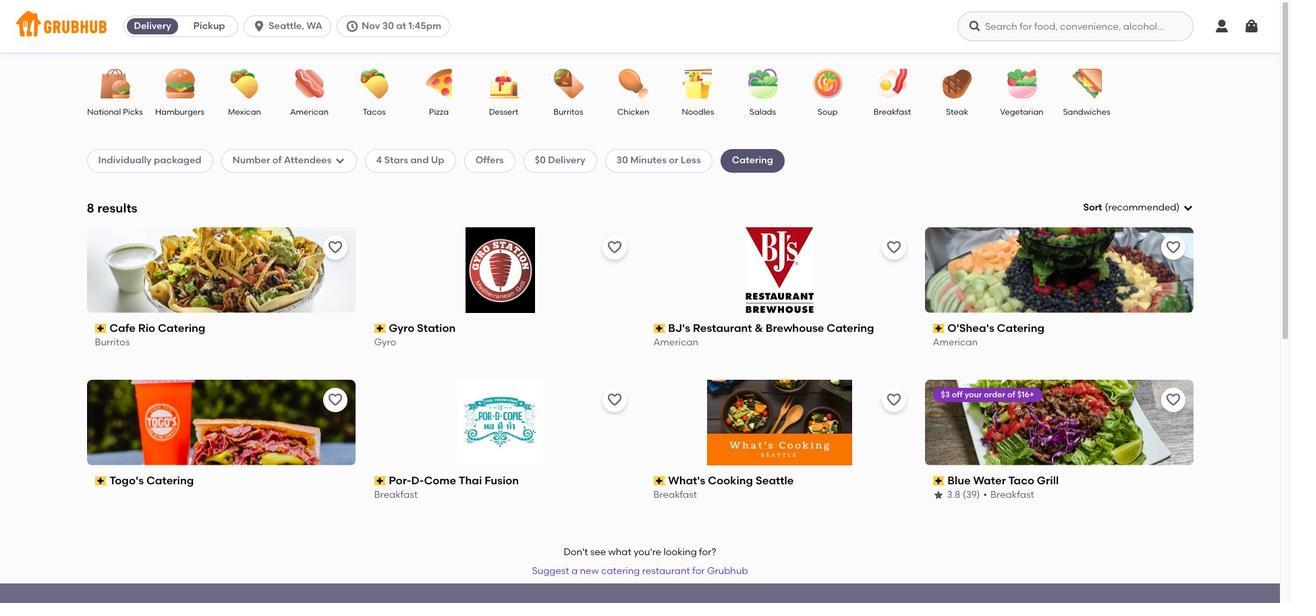 Task type: vqa. For each thing, say whether or not it's contained in the screenshot.


Task type: describe. For each thing, give the bounding box(es) containing it.
looking
[[664, 546, 697, 558]]

nov
[[362, 20, 380, 32]]

save this restaurant image for what's cooking seattle
[[886, 392, 902, 408]]

thai
[[459, 474, 482, 487]]

nov 30 at 1:45pm button
[[337, 16, 455, 37]]

individually
[[98, 155, 152, 166]]

blue water taco grill logo image
[[925, 380, 1193, 465]]

individually packaged
[[98, 155, 201, 166]]

0 horizontal spatial american
[[290, 107, 329, 117]]

offers
[[475, 155, 504, 166]]

subscription pass image for what's cooking seattle
[[653, 476, 665, 486]]

pickup button
[[181, 16, 238, 37]]

save this restaurant image for cafe rio catering
[[327, 239, 343, 256]]

salads image
[[739, 69, 786, 99]]

salads
[[749, 107, 776, 117]]

mexican
[[228, 107, 261, 117]]

$3 off your order of $16+
[[941, 390, 1034, 399]]

pizza image
[[415, 69, 463, 99]]

number of attendees
[[232, 155, 332, 166]]

sandwiches
[[1063, 107, 1110, 117]]

gyro for gyro station
[[389, 322, 414, 335]]

$16+
[[1017, 390, 1034, 399]]

vegetarian image
[[998, 69, 1045, 99]]

blue
[[947, 474, 971, 487]]

(39)
[[963, 489, 980, 501]]

up
[[431, 155, 444, 166]]

gyro station link
[[374, 321, 626, 336]]

new
[[580, 565, 599, 577]]

o'shea's
[[947, 322, 994, 335]]

suggest
[[532, 565, 569, 577]]

dessert image
[[480, 69, 527, 99]]

subscription pass image for bj's restaurant & brewhouse catering
[[653, 324, 665, 333]]

o'shea's catering link
[[933, 321, 1185, 336]]

your
[[965, 390, 982, 399]]

grill
[[1037, 474, 1059, 487]]

30 inside button
[[382, 20, 394, 32]]

picks
[[123, 107, 143, 117]]

fusion
[[485, 474, 519, 487]]

breakfast image
[[869, 69, 916, 99]]

you're
[[634, 546, 661, 558]]

nov 30 at 1:45pm
[[362, 20, 441, 32]]

what
[[608, 546, 631, 558]]

catering
[[601, 565, 640, 577]]

0 horizontal spatial of
[[272, 155, 282, 166]]

recommended
[[1108, 202, 1176, 213]]

minutes
[[630, 155, 667, 166]]

subscription pass image for o'shea's catering
[[933, 324, 945, 333]]

noodles
[[682, 107, 714, 117]]

restaurant
[[693, 322, 752, 335]]

dessert
[[489, 107, 518, 117]]

por-d-come thai fusion
[[389, 474, 519, 487]]

hamburgers image
[[156, 69, 203, 99]]

hamburgers
[[155, 107, 204, 117]]

american for bj's restaurant & brewhouse catering
[[653, 337, 698, 348]]

tacos image
[[351, 69, 398, 99]]

blue water taco grill link
[[933, 473, 1185, 489]]

o'shea's catering
[[947, 322, 1044, 335]]

d-
[[411, 474, 424, 487]]

breakfast down what's at bottom
[[653, 489, 697, 501]]

delivery button
[[124, 16, 181, 37]]

bj's restaurant & brewhouse catering link
[[653, 321, 906, 336]]

togo's catering
[[109, 474, 194, 487]]

catering inside togo's catering link
[[146, 474, 194, 487]]

stars
[[384, 155, 408, 166]]

subscription pass image for togo's catering
[[95, 476, 107, 486]]

seattle,
[[269, 20, 304, 32]]

cooking
[[708, 474, 753, 487]]

brewhouse
[[766, 322, 824, 335]]

4 stars and up
[[376, 155, 444, 166]]

1 horizontal spatial of
[[1007, 390, 1015, 399]]

subscription pass image for cafe rio catering
[[95, 324, 107, 333]]

1:45pm
[[408, 20, 441, 32]]

cafe rio catering link
[[95, 321, 347, 336]]

come
[[424, 474, 456, 487]]

suggest a new catering restaurant for grubhub
[[532, 565, 748, 577]]

seattle
[[756, 474, 794, 487]]

tacos
[[363, 107, 386, 117]]

save this restaurant image for bj's restaurant & brewhouse catering
[[886, 239, 902, 256]]

catering inside bj's restaurant & brewhouse catering link
[[827, 322, 874, 335]]

seattle, wa button
[[244, 16, 337, 37]]

none field inside 8 results main content
[[1083, 201, 1193, 215]]

vegetarian
[[1000, 107, 1044, 117]]

water
[[973, 474, 1006, 487]]

save this restaurant image for o'shea's catering
[[1165, 239, 1181, 256]]

save this restaurant button for gyro station
[[602, 235, 626, 260]]

and
[[410, 155, 429, 166]]



Task type: locate. For each thing, give the bounding box(es) containing it.
1 vertical spatial delivery
[[548, 155, 585, 166]]

$0 delivery
[[535, 155, 585, 166]]

svg image inside seattle, wa button
[[252, 20, 266, 33]]

catering inside o'shea's catering link
[[997, 322, 1044, 335]]

gyro left station
[[389, 322, 414, 335]]

chicken
[[617, 107, 649, 117]]

restaurant
[[642, 565, 690, 577]]

steak image
[[933, 69, 981, 99]]

0 vertical spatial delivery
[[134, 20, 171, 32]]

1 horizontal spatial save this restaurant image
[[1165, 392, 1181, 408]]

por-
[[389, 474, 411, 487]]

or
[[669, 155, 678, 166]]

subscription pass image inside bj's restaurant & brewhouse catering link
[[653, 324, 665, 333]]

american image
[[286, 69, 333, 99]]

subscription pass image for por-d-come thai fusion
[[374, 476, 386, 486]]

don't
[[564, 546, 588, 558]]

30 minutes or less
[[616, 155, 701, 166]]

gyro station logo image
[[465, 227, 535, 313]]

$0
[[535, 155, 546, 166]]

)
[[1176, 202, 1180, 213]]

american for o'shea's catering
[[933, 337, 978, 348]]

what's cooking seattle logo image
[[707, 380, 852, 465]]

attendees
[[284, 155, 332, 166]]

american down bj's
[[653, 337, 698, 348]]

star icon image
[[933, 490, 944, 501]]

rio
[[138, 322, 155, 335]]

1 vertical spatial subscription pass image
[[933, 476, 945, 486]]

togo's catering logo image
[[87, 380, 355, 465]]

• breakfast
[[983, 489, 1034, 501]]

main navigation navigation
[[0, 0, 1280, 53]]

save this restaurant button for por-d-come thai fusion
[[602, 388, 626, 412]]

0 horizontal spatial delivery
[[134, 20, 171, 32]]

subscription pass image left what's at bottom
[[653, 476, 665, 486]]

0 vertical spatial of
[[272, 155, 282, 166]]

national picks
[[87, 107, 143, 117]]

delivery right $0
[[548, 155, 585, 166]]

what's cooking seattle link
[[653, 473, 906, 489]]

subscription pass image
[[95, 324, 107, 333], [653, 324, 665, 333], [933, 324, 945, 333], [95, 476, 107, 486], [374, 476, 386, 486], [653, 476, 665, 486]]

suggest a new catering restaurant for grubhub button
[[526, 560, 754, 584]]

national
[[87, 107, 121, 117]]

3.8
[[947, 489, 960, 501]]

steak
[[946, 107, 968, 117]]

off
[[952, 390, 963, 399]]

subscription pass image left o'shea's
[[933, 324, 945, 333]]

a
[[571, 565, 578, 577]]

1 vertical spatial burritos
[[95, 337, 130, 348]]

delivery inside 8 results main content
[[548, 155, 585, 166]]

gyro down 'gyro station'
[[374, 337, 396, 348]]

subscription pass image left 'gyro station'
[[374, 324, 386, 333]]

american down american image
[[290, 107, 329, 117]]

see
[[590, 546, 606, 558]]

bj's restaurant & brewhouse catering
[[668, 322, 874, 335]]

seattle, wa
[[269, 20, 322, 32]]

catering
[[732, 155, 773, 166], [158, 322, 205, 335], [827, 322, 874, 335], [997, 322, 1044, 335], [146, 474, 194, 487]]

30 left minutes on the top
[[616, 155, 628, 166]]

of
[[272, 155, 282, 166], [1007, 390, 1015, 399]]

cafe rio catering logo image
[[87, 227, 355, 313]]

packaged
[[154, 155, 201, 166]]

bj's restaurant & brewhouse catering logo image
[[746, 227, 814, 313]]

0 horizontal spatial subscription pass image
[[374, 324, 386, 333]]

national picks image
[[91, 69, 139, 99]]

0 horizontal spatial burritos
[[95, 337, 130, 348]]

for
[[692, 565, 705, 577]]

mexican image
[[221, 69, 268, 99]]

cafe rio catering
[[109, 322, 205, 335]]

1 horizontal spatial 30
[[616, 155, 628, 166]]

gyro for gyro
[[374, 337, 396, 348]]

none field containing sort
[[1083, 201, 1193, 215]]

catering right brewhouse
[[827, 322, 874, 335]]

save this restaurant image
[[327, 239, 343, 256], [606, 239, 622, 256], [886, 239, 902, 256], [1165, 239, 1181, 256], [327, 392, 343, 408], [886, 392, 902, 408]]

subscription pass image inside cafe rio catering link
[[95, 324, 107, 333]]

togo's catering link
[[95, 473, 347, 489]]

pizza
[[429, 107, 449, 117]]

for?
[[699, 546, 716, 558]]

catering inside cafe rio catering link
[[158, 322, 205, 335]]

o'shea's catering logo image
[[925, 227, 1193, 313]]

1 save this restaurant image from the left
[[606, 392, 622, 408]]

less
[[681, 155, 701, 166]]

order
[[984, 390, 1005, 399]]

1 horizontal spatial american
[[653, 337, 698, 348]]

save this restaurant button for o'shea's catering
[[1161, 235, 1185, 260]]

subscription pass image inside togo's catering link
[[95, 476, 107, 486]]

bj's
[[668, 322, 690, 335]]

por-d-come thai fusion logo image
[[457, 380, 543, 465]]

svg image inside nov 30 at 1:45pm button
[[345, 20, 359, 33]]

$3
[[941, 390, 950, 399]]

0 vertical spatial gyro
[[389, 322, 414, 335]]

don't see what you're looking for?
[[564, 546, 716, 558]]

svg image
[[968, 20, 982, 33]]

subscription pass image left togo's
[[95, 476, 107, 486]]

0 vertical spatial burritos
[[553, 107, 583, 117]]

subscription pass image for gyro station
[[374, 324, 386, 333]]

catering down salads
[[732, 155, 773, 166]]

svg image
[[1214, 18, 1230, 34], [1243, 18, 1260, 34], [252, 20, 266, 33], [345, 20, 359, 33], [334, 155, 345, 166], [1182, 203, 1193, 213]]

subscription pass image up star icon
[[933, 476, 945, 486]]

3.8 (39)
[[947, 489, 980, 501]]

burritos down cafe
[[95, 337, 130, 348]]

subscription pass image for blue water taco grill
[[933, 476, 945, 486]]

what's cooking seattle
[[668, 474, 794, 487]]

subscription pass image inside "blue water taco grill" link
[[933, 476, 945, 486]]

delivery left pickup
[[134, 20, 171, 32]]

sort
[[1083, 202, 1102, 213]]

8 results
[[87, 200, 137, 216]]

soup image
[[804, 69, 851, 99]]

subscription pass image inside por-d-come thai fusion "link"
[[374, 476, 386, 486]]

1 horizontal spatial subscription pass image
[[933, 476, 945, 486]]

1 vertical spatial 30
[[616, 155, 628, 166]]

subscription pass image left cafe
[[95, 324, 107, 333]]

0 horizontal spatial save this restaurant image
[[606, 392, 622, 408]]

1 vertical spatial gyro
[[374, 337, 396, 348]]

0 vertical spatial subscription pass image
[[374, 324, 386, 333]]

subscription pass image left por-
[[374, 476, 386, 486]]

subscription pass image inside the gyro station link
[[374, 324, 386, 333]]

&
[[755, 322, 763, 335]]

1 horizontal spatial burritos
[[553, 107, 583, 117]]

subscription pass image
[[374, 324, 386, 333], [933, 476, 945, 486]]

save this restaurant button for what's cooking seattle
[[882, 388, 906, 412]]

save this restaurant button for bj's restaurant & brewhouse catering
[[882, 235, 906, 260]]

station
[[417, 322, 456, 335]]

catering right rio
[[158, 322, 205, 335]]

subscription pass image inside o'shea's catering link
[[933, 324, 945, 333]]

0 vertical spatial 30
[[382, 20, 394, 32]]

catering right o'shea's
[[997, 322, 1044, 335]]

delivery inside button
[[134, 20, 171, 32]]

8
[[87, 200, 94, 216]]

what's
[[668, 474, 705, 487]]

2 horizontal spatial american
[[933, 337, 978, 348]]

burritos image
[[545, 69, 592, 99]]

4
[[376, 155, 382, 166]]

2 save this restaurant image from the left
[[1165, 392, 1181, 408]]

save this restaurant button for cafe rio catering
[[323, 235, 347, 260]]

burritos down burritos image
[[553, 107, 583, 117]]

togo's
[[109, 474, 144, 487]]

noodles image
[[674, 69, 722, 99]]

None field
[[1083, 201, 1193, 215]]

american down o'shea's
[[933, 337, 978, 348]]

wa
[[306, 20, 322, 32]]

30 inside 8 results main content
[[616, 155, 628, 166]]

american
[[290, 107, 329, 117], [653, 337, 698, 348], [933, 337, 978, 348]]

subscription pass image left bj's
[[653, 324, 665, 333]]

breakfast down taco
[[991, 489, 1034, 501]]

svg image inside 'field'
[[1182, 203, 1193, 213]]

gyro station
[[389, 322, 456, 335]]

1 vertical spatial of
[[1007, 390, 1015, 399]]

cafe
[[109, 322, 136, 335]]

at
[[396, 20, 406, 32]]

catering right togo's
[[146, 474, 194, 487]]

•
[[983, 489, 987, 501]]

30 left at
[[382, 20, 394, 32]]

chicken image
[[610, 69, 657, 99]]

grubhub
[[707, 565, 748, 577]]

save this restaurant image
[[606, 392, 622, 408], [1165, 392, 1181, 408]]

save this restaurant image for gyro station
[[606, 239, 622, 256]]

subscription pass image inside what's cooking seattle link
[[653, 476, 665, 486]]

soup
[[817, 107, 838, 117]]

(
[[1105, 202, 1108, 213]]

breakfast down "breakfast" image
[[874, 107, 911, 117]]

Search for food, convenience, alcohol... search field
[[957, 11, 1194, 41]]

1 horizontal spatial delivery
[[548, 155, 585, 166]]

pickup
[[193, 20, 225, 32]]

sandwiches image
[[1063, 69, 1110, 99]]

0 horizontal spatial 30
[[382, 20, 394, 32]]

of left $16+
[[1007, 390, 1015, 399]]

of right number
[[272, 155, 282, 166]]

taco
[[1008, 474, 1034, 487]]

8 results main content
[[0, 53, 1280, 603]]

burritos
[[553, 107, 583, 117], [95, 337, 130, 348]]

breakfast down por-
[[374, 489, 418, 501]]

results
[[97, 200, 137, 216]]



